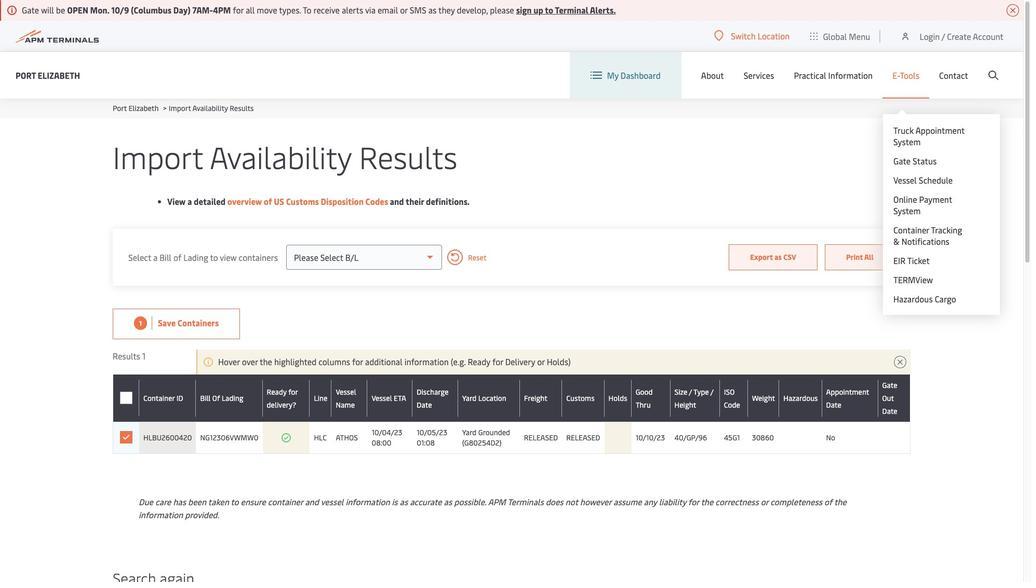 Task type: locate. For each thing, give the bounding box(es) containing it.
system for online
[[894, 205, 921, 217]]

bill right "select"
[[160, 252, 171, 263]]

0 vertical spatial information
[[404, 356, 449, 368]]

1 horizontal spatial or
[[537, 356, 545, 368]]

however
[[580, 497, 611, 508]]

1 horizontal spatial port elizabeth link
[[113, 103, 159, 113]]

or left sms
[[400, 4, 408, 16]]

container left id
[[143, 394, 175, 404]]

as right accurate
[[444, 497, 452, 508]]

of left us
[[264, 196, 272, 207]]

0 horizontal spatial vessel
[[336, 387, 356, 397]]

1 vertical spatial and
[[305, 497, 319, 508]]

lading left view
[[183, 252, 208, 263]]

system
[[894, 136, 921, 148], [894, 205, 921, 217]]

1 horizontal spatial released
[[566, 433, 600, 443]]

1 vertical spatial yard
[[462, 428, 476, 438]]

information
[[828, 70, 873, 81]]

/ right size in the right of the page
[[689, 387, 692, 397]]

my dashboard button
[[590, 52, 661, 99]]

0 vertical spatial port elizabeth link
[[16, 69, 80, 82]]

1 horizontal spatial and
[[390, 196, 404, 207]]

1 horizontal spatial elizabeth
[[128, 103, 159, 113]]

2 vertical spatial results
[[113, 351, 140, 362]]

name
[[336, 400, 355, 410]]

0 horizontal spatial /
[[689, 387, 692, 397]]

no
[[826, 433, 835, 443]]

a right "select"
[[153, 252, 158, 263]]

yard
[[462, 394, 476, 404], [462, 428, 476, 438]]

0 horizontal spatial to
[[210, 252, 218, 263]]

us
[[274, 196, 284, 207]]

0 horizontal spatial ready
[[267, 387, 287, 397]]

a for select
[[153, 252, 158, 263]]

1 horizontal spatial date
[[826, 400, 841, 410]]

information up discharge at the bottom of the page
[[404, 356, 449, 368]]

or right the correctness
[[761, 497, 768, 508]]

has
[[173, 497, 186, 508]]

1 horizontal spatial port
[[113, 103, 127, 113]]

0 horizontal spatial location
[[478, 394, 506, 404]]

hazardous cargo
[[894, 293, 956, 305]]

&
[[894, 236, 900, 247]]

date for appointment date
[[826, 400, 841, 410]]

alerts
[[342, 4, 363, 16]]

overview of us customs disposition codes link
[[227, 196, 388, 207]]

0 vertical spatial bill
[[160, 252, 171, 263]]

login
[[920, 30, 940, 42]]

2 vertical spatial or
[[761, 497, 768, 508]]

print all button
[[825, 245, 895, 271]]

0 horizontal spatial results
[[113, 351, 140, 362]]

vessel up online
[[894, 175, 917, 186]]

0 vertical spatial system
[[894, 136, 921, 148]]

a right view
[[187, 196, 192, 207]]

2 horizontal spatial information
[[404, 356, 449, 368]]

/ right "type"
[[710, 387, 714, 397]]

for left the all
[[233, 4, 244, 16]]

2 vertical spatial gate
[[882, 381, 897, 391]]

be
[[56, 4, 65, 16]]

containers
[[178, 317, 219, 329]]

vessel
[[321, 497, 344, 508]]

all
[[246, 4, 255, 16]]

information down the care
[[139, 510, 183, 521]]

availability
[[192, 103, 228, 113], [210, 136, 351, 177]]

yard inside yard grounded (g80254d2)
[[462, 428, 476, 438]]

yard right the discharge date on the bottom left of the page
[[462, 394, 476, 404]]

0 horizontal spatial customs
[[286, 196, 319, 207]]

elizabeth for port elizabeth
[[38, 69, 80, 81]]

availability up us
[[210, 136, 351, 177]]

view
[[220, 252, 237, 263]]

1 vertical spatial information
[[346, 497, 390, 508]]

1 vertical spatial customs
[[566, 394, 595, 404]]

0 horizontal spatial container
[[143, 394, 175, 404]]

1 vertical spatial port
[[113, 103, 127, 113]]

/
[[942, 30, 945, 42], [689, 387, 692, 397], [710, 387, 714, 397]]

0 horizontal spatial port
[[16, 69, 36, 81]]

customs right us
[[286, 196, 319, 207]]

import up view
[[113, 136, 203, 177]]

their
[[406, 196, 424, 207]]

columns
[[318, 356, 350, 368]]

/ right login
[[942, 30, 945, 42]]

0 vertical spatial yard
[[462, 394, 476, 404]]

system up container tracking & notifications
[[894, 205, 921, 217]]

the right over
[[260, 356, 272, 368]]

0 horizontal spatial and
[[305, 497, 319, 508]]

1 released from the left
[[524, 433, 558, 443]]

0 vertical spatial container
[[894, 224, 929, 236]]

1 horizontal spatial appointment
[[916, 125, 965, 136]]

1 vertical spatial 1
[[142, 351, 146, 362]]

0 vertical spatial availability
[[192, 103, 228, 113]]

import right >
[[169, 103, 191, 113]]

1 left save on the bottom left of the page
[[139, 319, 142, 327]]

0 horizontal spatial bill
[[160, 252, 171, 263]]

out
[[882, 394, 894, 404]]

gate up out on the bottom right of the page
[[882, 381, 897, 391]]

1 horizontal spatial location
[[758, 30, 790, 42]]

online payment system link
[[894, 194, 969, 217]]

0 vertical spatial hazardous
[[894, 293, 933, 305]]

(e.g.
[[451, 356, 466, 368]]

holds
[[608, 394, 627, 404]]

2 vertical spatial of
[[824, 497, 832, 508]]

0 vertical spatial ready
[[468, 356, 490, 368]]

import
[[169, 103, 191, 113], [113, 136, 203, 177]]

1 horizontal spatial bill
[[200, 394, 211, 404]]

as left csv
[[774, 252, 782, 262]]

0 vertical spatial elizabeth
[[38, 69, 80, 81]]

overview
[[227, 196, 262, 207]]

of right completeness
[[824, 497, 832, 508]]

information left is
[[346, 497, 390, 508]]

2 vertical spatial to
[[231, 497, 239, 508]]

1 vertical spatial hazardous
[[783, 394, 818, 404]]

sign
[[516, 4, 532, 16]]

1 horizontal spatial container
[[894, 224, 929, 236]]

for up delivery?
[[288, 387, 298, 397]]

45g1
[[724, 433, 740, 443]]

1 vertical spatial gate
[[894, 155, 911, 167]]

released
[[524, 433, 558, 443], [566, 433, 600, 443]]

1 horizontal spatial customs
[[566, 394, 595, 404]]

ng12306vwmw0
[[200, 433, 258, 443]]

hazardous cargo link
[[894, 293, 969, 305]]

truck appointment system link
[[894, 125, 969, 148]]

hlc
[[314, 433, 327, 443]]

0 horizontal spatial elizabeth
[[38, 69, 80, 81]]

1 horizontal spatial of
[[264, 196, 272, 207]]

container
[[268, 497, 303, 508]]

appointment
[[916, 125, 965, 136], [826, 387, 869, 397]]

vessel up name
[[336, 387, 356, 397]]

0 vertical spatial location
[[758, 30, 790, 42]]

0 vertical spatial to
[[545, 4, 553, 16]]

date inside the discharge date
[[417, 400, 432, 410]]

0 vertical spatial customs
[[286, 196, 319, 207]]

2 horizontal spatial /
[[942, 30, 945, 42]]

1 yard from the top
[[462, 394, 476, 404]]

0 vertical spatial appointment
[[916, 125, 965, 136]]

1 vertical spatial elizabeth
[[128, 103, 159, 113]]

up
[[534, 4, 543, 16]]

0 horizontal spatial a
[[153, 252, 158, 263]]

system up gate status
[[894, 136, 921, 148]]

hazardous right 'weight'
[[783, 394, 818, 404]]

and inside due care has been taken to ensure container and vessel information is as accurate as possible. apm terminals does not however assume any liability for the correctness or completeness of the information provided.
[[305, 497, 319, 508]]

port for port elizabeth > import availability results
[[113, 103, 127, 113]]

reset button
[[442, 250, 486, 265]]

0 horizontal spatial appointment
[[826, 387, 869, 397]]

and left vessel
[[305, 497, 319, 508]]

eir ticket
[[894, 255, 930, 266]]

is
[[392, 497, 398, 508]]

vessel left eta on the left
[[372, 394, 392, 404]]

hazardous down termview
[[894, 293, 933, 305]]

2 vertical spatial information
[[139, 510, 183, 521]]

1 vertical spatial appointment
[[826, 387, 869, 397]]

ensure
[[241, 497, 266, 508]]

None checkbox
[[120, 392, 132, 405], [120, 392, 132, 405], [120, 432, 132, 445], [120, 392, 132, 405], [120, 392, 132, 405], [120, 432, 132, 445]]

to left view
[[210, 252, 218, 263]]

as inside 'button'
[[774, 252, 782, 262]]

gate out date
[[882, 381, 897, 417]]

vessel name
[[336, 387, 356, 410]]

vessel for vessel schedule
[[894, 175, 917, 186]]

good
[[636, 387, 653, 397]]

discharge date
[[417, 387, 449, 410]]

highlighted
[[274, 356, 316, 368]]

4pm
[[213, 4, 231, 16]]

location right switch
[[758, 30, 790, 42]]

2 horizontal spatial of
[[824, 497, 832, 508]]

email
[[378, 4, 398, 16]]

line
[[314, 394, 327, 404]]

the left the correctness
[[701, 497, 713, 508]]

vessel schedule link
[[894, 175, 969, 186]]

date down discharge at the bottom of the page
[[417, 400, 432, 410]]

0 horizontal spatial hazardous
[[783, 394, 818, 404]]

elizabeth for port elizabeth > import availability results
[[128, 103, 159, 113]]

customs left holds
[[566, 394, 595, 404]]

2 horizontal spatial or
[[761, 497, 768, 508]]

date inside appointment date
[[826, 400, 841, 410]]

None checkbox
[[120, 432, 132, 444]]

gate left status
[[894, 155, 911, 167]]

0 horizontal spatial or
[[400, 4, 408, 16]]

tracking
[[931, 224, 962, 236]]

iso
[[724, 387, 735, 397]]

of right "select"
[[173, 252, 181, 263]]

0 horizontal spatial port elizabeth link
[[16, 69, 80, 82]]

and left 'their'
[[390, 196, 404, 207]]

1 vertical spatial system
[[894, 205, 921, 217]]

size
[[674, 387, 687, 397]]

>
[[163, 103, 167, 113]]

as left they
[[428, 4, 437, 16]]

system inside truck appointment system
[[894, 136, 921, 148]]

port
[[16, 69, 36, 81], [113, 103, 127, 113]]

2 yard from the top
[[462, 428, 476, 438]]

location for switch location
[[758, 30, 790, 42]]

system for truck
[[894, 136, 921, 148]]

date up no
[[826, 400, 841, 410]]

location for yard location
[[478, 394, 506, 404]]

0 vertical spatial port
[[16, 69, 36, 81]]

develop,
[[457, 4, 488, 16]]

0 vertical spatial a
[[187, 196, 192, 207]]

1 horizontal spatial ready
[[468, 356, 490, 368]]

2 horizontal spatial vessel
[[894, 175, 917, 186]]

1 vertical spatial container
[[143, 394, 175, 404]]

day)
[[173, 4, 190, 16]]

date down out on the bottom right of the page
[[882, 407, 897, 417]]

as right is
[[400, 497, 408, 508]]

or inside due care has been taken to ensure container and vessel information is as accurate as possible. apm terminals does not however assume any liability for the correctness or completeness of the information provided.
[[761, 497, 768, 508]]

contact button
[[939, 52, 968, 99]]

services
[[744, 70, 774, 81]]

gate inside gate out date
[[882, 381, 897, 391]]

system inside online payment system
[[894, 205, 921, 217]]

1 horizontal spatial a
[[187, 196, 192, 207]]

container inside container tracking & notifications
[[894, 224, 929, 236]]

does
[[546, 497, 563, 508]]

1 vertical spatial bill
[[200, 394, 211, 404]]

0 horizontal spatial date
[[417, 400, 432, 410]]

1 horizontal spatial lading
[[222, 394, 243, 404]]

or left holds)
[[537, 356, 545, 368]]

container down online payment system
[[894, 224, 929, 236]]

switch location button
[[714, 30, 790, 42]]

due
[[139, 497, 153, 508]]

appointment up the gate status link
[[916, 125, 965, 136]]

yard up '(g80254d2)'
[[462, 428, 476, 438]]

to right up
[[545, 4, 553, 16]]

of
[[212, 394, 220, 404]]

10/05/23 01:08
[[417, 428, 447, 448]]

lading right of
[[222, 394, 243, 404]]

1 vertical spatial a
[[153, 252, 158, 263]]

appointment left out on the bottom right of the page
[[826, 387, 869, 397]]

vessel for vessel eta
[[372, 394, 392, 404]]

a for view
[[187, 196, 192, 207]]

freight
[[524, 394, 547, 404]]

ready right "(e.g." at the bottom
[[468, 356, 490, 368]]

menu
[[849, 30, 870, 42]]

1 vertical spatial location
[[478, 394, 506, 404]]

1 horizontal spatial to
[[231, 497, 239, 508]]

0 horizontal spatial of
[[173, 252, 181, 263]]

close alert image
[[1007, 4, 1019, 17]]

1 vertical spatial ready
[[267, 387, 287, 397]]

ready up delivery?
[[267, 387, 287, 397]]

port for port elizabeth
[[16, 69, 36, 81]]

to for containers
[[210, 252, 218, 263]]

1 system from the top
[[894, 136, 921, 148]]

for right liability
[[688, 497, 699, 508]]

gate will be open mon. 10/9 (columbus day) 7am-4pm for all move types. to receive alerts via email or sms as they develop, please sign up to terminal alerts.
[[22, 4, 616, 16]]

1 vertical spatial or
[[537, 356, 545, 368]]

1 horizontal spatial hazardous
[[894, 293, 933, 305]]

1 up container id
[[142, 351, 146, 362]]

bill left of
[[200, 394, 211, 404]]

to right taken at the bottom left of page
[[231, 497, 239, 508]]

gate left the will at the left top of page
[[22, 4, 39, 16]]

location up grounded
[[478, 394, 506, 404]]

the right completeness
[[834, 497, 847, 508]]

to inside due care has been taken to ensure container and vessel information is as accurate as possible. apm terminals does not however assume any liability for the correctness or completeness of the information provided.
[[231, 497, 239, 508]]

any
[[644, 497, 657, 508]]

gate for gate out date
[[882, 381, 897, 391]]

a
[[187, 196, 192, 207], [153, 252, 158, 263]]

1 vertical spatial to
[[210, 252, 218, 263]]

save
[[158, 317, 176, 329]]

0 horizontal spatial lading
[[183, 252, 208, 263]]

my
[[607, 70, 619, 81]]

container tracking & notifications
[[894, 224, 962, 247]]

yard grounded (g80254d2)
[[462, 428, 510, 448]]

1 horizontal spatial vessel
[[372, 394, 392, 404]]

0 vertical spatial lading
[[183, 252, 208, 263]]

results
[[230, 103, 254, 113], [359, 136, 457, 177], [113, 351, 140, 362]]

availability right >
[[192, 103, 228, 113]]

2 system from the top
[[894, 205, 921, 217]]

information
[[404, 356, 449, 368], [346, 497, 390, 508], [139, 510, 183, 521]]



Task type: describe. For each thing, give the bounding box(es) containing it.
gate for gate will be open mon. 10/9 (columbus day) 7am-4pm for all move types. to receive alerts via email or sms as they develop, please sign up to terminal alerts.
[[22, 4, 39, 16]]

container id
[[143, 394, 183, 404]]

for right columns
[[352, 356, 363, 368]]

appointment inside truck appointment system
[[916, 125, 965, 136]]

container for container tracking & notifications
[[894, 224, 929, 236]]

2 horizontal spatial to
[[545, 4, 553, 16]]

1 horizontal spatial results
[[230, 103, 254, 113]]

reset
[[468, 253, 486, 263]]

port elizabeth
[[16, 69, 80, 81]]

gate status link
[[894, 155, 969, 167]]

liability
[[659, 497, 686, 508]]

online
[[894, 194, 917, 205]]

eta
[[394, 394, 406, 404]]

1 vertical spatial availability
[[210, 136, 351, 177]]

about button
[[701, 52, 724, 99]]

0 vertical spatial 1
[[139, 319, 142, 327]]

provided.
[[185, 510, 219, 521]]

sms
[[410, 4, 426, 16]]

e-tools button
[[892, 52, 919, 99]]

grounded
[[478, 428, 510, 438]]

via
[[365, 4, 376, 16]]

(g80254d2)
[[462, 438, 502, 448]]

1 horizontal spatial the
[[701, 497, 713, 508]]

truck appointment system
[[894, 125, 965, 148]]

gate for gate status
[[894, 155, 911, 167]]

select a bill of lading to view containers
[[128, 252, 278, 263]]

type
[[693, 387, 709, 397]]

1 vertical spatial lading
[[222, 394, 243, 404]]

sign up to terminal alerts. link
[[516, 4, 616, 16]]

2 horizontal spatial date
[[882, 407, 897, 417]]

switch
[[731, 30, 756, 42]]

truck
[[894, 125, 914, 136]]

vessel eta
[[372, 394, 406, 404]]

create
[[947, 30, 971, 42]]

2 released from the left
[[566, 433, 600, 443]]

height
[[674, 400, 696, 410]]

practical
[[794, 70, 826, 81]]

0 horizontal spatial information
[[139, 510, 183, 521]]

not
[[565, 497, 578, 508]]

1 vertical spatial import
[[113, 136, 203, 177]]

date for discharge date
[[417, 400, 432, 410]]

0 vertical spatial and
[[390, 196, 404, 207]]

10/9
[[111, 4, 129, 16]]

global menu
[[823, 30, 870, 42]]

about
[[701, 70, 724, 81]]

vessel for vessel name
[[336, 387, 356, 397]]

of inside due care has been taken to ensure container and vessel information is as accurate as possible. apm terminals does not however assume any liability for the correctness or completeness of the information provided.
[[824, 497, 832, 508]]

ready image
[[281, 433, 291, 444]]

ready inside 'ready for delivery?'
[[267, 387, 287, 397]]

dashboard
[[621, 70, 661, 81]]

over
[[242, 356, 258, 368]]

hover over the highlighted columns for additional information (e.g. ready for delivery or holds)
[[218, 356, 571, 368]]

1 horizontal spatial information
[[346, 497, 390, 508]]

eir
[[894, 255, 906, 266]]

notifications
[[902, 236, 950, 247]]

practical information
[[794, 70, 873, 81]]

login / create account link
[[900, 21, 1004, 51]]

0 vertical spatial of
[[264, 196, 272, 207]]

yard location
[[462, 394, 506, 404]]

results 1
[[113, 351, 146, 362]]

appointment date
[[826, 387, 869, 410]]

0 vertical spatial or
[[400, 4, 408, 16]]

for inside 'ready for delivery?'
[[288, 387, 298, 397]]

assume
[[613, 497, 642, 508]]

global menu button
[[800, 21, 881, 52]]

for inside due care has been taken to ensure container and vessel information is as accurate as possible. apm terminals does not however assume any liability for the correctness or completeness of the information provided.
[[688, 497, 699, 508]]

contact
[[939, 70, 968, 81]]

hlbu2600420
[[143, 433, 192, 443]]

account
[[973, 30, 1004, 42]]

/ for login
[[942, 30, 945, 42]]

hazardous for hazardous
[[783, 394, 818, 404]]

terminal
[[555, 4, 588, 16]]

please
[[490, 4, 514, 16]]

30860
[[752, 433, 774, 443]]

correctness
[[715, 497, 759, 508]]

2 horizontal spatial the
[[834, 497, 847, 508]]

weight
[[752, 394, 775, 404]]

move
[[257, 4, 277, 16]]

1 vertical spatial results
[[359, 136, 457, 177]]

to for container
[[231, 497, 239, 508]]

due care has been taken to ensure container and vessel information is as accurate as possible. apm terminals does not however assume any liability for the correctness or completeness of the information provided.
[[139, 497, 847, 521]]

mon.
[[90, 4, 109, 16]]

they
[[438, 4, 455, 16]]

yard for yard grounded (g80254d2)
[[462, 428, 476, 438]]

08:00
[[372, 438, 391, 448]]

1 vertical spatial of
[[173, 252, 181, 263]]

7am-
[[192, 4, 213, 16]]

codes
[[365, 196, 388, 207]]

10/05/23
[[417, 428, 447, 438]]

termview
[[894, 274, 933, 286]]

view a detailed overview of us customs disposition codes and their definitions.
[[167, 196, 470, 207]]

export as csv
[[750, 252, 796, 262]]

for left delivery
[[492, 356, 503, 368]]

care
[[155, 497, 171, 508]]

print
[[846, 252, 863, 262]]

status
[[913, 155, 937, 167]]

e-tools
[[892, 70, 919, 81]]

eir ticket link
[[894, 255, 969, 266]]

hazardous for hazardous cargo
[[894, 293, 933, 305]]

delivery?
[[267, 400, 296, 410]]

/ for size
[[689, 387, 692, 397]]

termview link
[[894, 274, 969, 286]]

yard for yard location
[[462, 394, 476, 404]]

1 horizontal spatial /
[[710, 387, 714, 397]]

0 vertical spatial import
[[169, 103, 191, 113]]

containers
[[239, 252, 278, 263]]

been
[[188, 497, 206, 508]]

switch location
[[731, 30, 790, 42]]

container for container id
[[143, 394, 175, 404]]

0 horizontal spatial the
[[260, 356, 272, 368]]

all
[[864, 252, 874, 262]]

services button
[[744, 52, 774, 99]]

10/04/23
[[372, 428, 402, 438]]

login / create account
[[920, 30, 1004, 42]]



Task type: vqa. For each thing, say whether or not it's contained in the screenshot.
in to the left
no



